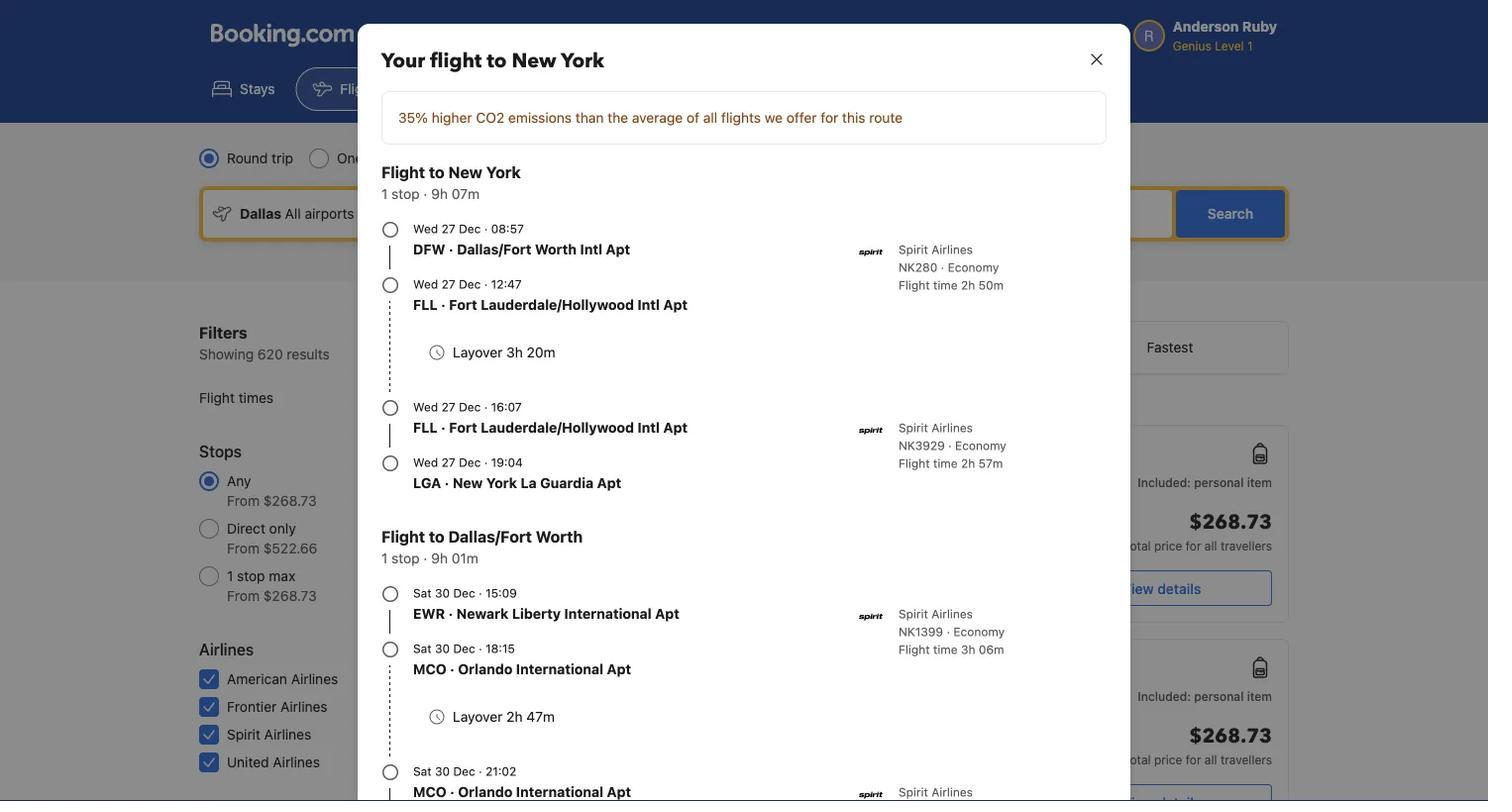 Task type: describe. For each thing, give the bounding box(es) containing it.
orlando for sat 30 dec · 18:15 mco · orlando international apt
[[458, 661, 513, 678]]

view details button
[[1051, 571, 1272, 606]]

sat 30 dec · 18:15 mco · orlando international apt
[[413, 642, 631, 678]]

international for sat 30 dec · 18:15 mco · orlando international apt
[[516, 661, 604, 678]]

1 vertical spatial all
[[1205, 539, 1217, 553]]

apt inside 'wed 27 dec · 08:57 dfw · dallas/fort worth intl apt'
[[606, 241, 630, 258]]

.
[[972, 464, 976, 478]]

flights
[[721, 110, 761, 126]]

21:02
[[486, 765, 517, 779]]

wed 27 dec · 12:47 fll · fort lauderdale/hollywood intl apt
[[413, 277, 688, 313]]

layover for dallas/fort
[[453, 709, 503, 725]]

16:07
[[491, 400, 522, 414]]

fort for wed 27 dec · 16:07 fll · fort lauderdale/hollywood intl apt
[[449, 420, 477, 436]]

intl inside wed 27 dec · 12:47 fll · fort lauderdale/hollywood intl apt
[[638, 297, 660, 313]]

of
[[687, 110, 700, 126]]

19:04 inside 19:04 lga . 27 dec
[[974, 444, 1019, 463]]

flight inside spirit airlines nk1399 · economy flight time 3h 06m
[[899, 643, 930, 657]]

from inside "any from $268.73"
[[227, 493, 260, 509]]

airport
[[870, 81, 915, 97]]

search button
[[1176, 190, 1285, 238]]

spirit for dallas/fort worth intl apt
[[899, 243, 928, 257]]

1 item from the top
[[1247, 476, 1272, 490]]

your flight to new york
[[382, 48, 604, 75]]

fastest button
[[1052, 322, 1288, 374]]

wed for wed 27 dec · 12:47 fll · fort lauderdale/hollywood intl apt
[[413, 277, 438, 291]]

wed 27 dec · 19:04 lga · new york la guardia apt
[[413, 456, 622, 492]]

spirit airlines image for sat 30 dec · 21:02 mco · orlando international apt
[[859, 784, 883, 802]]

2 vertical spatial all
[[1205, 753, 1217, 767]]

nk1399
[[899, 625, 943, 639]]

route
[[869, 110, 903, 126]]

dec for wed 27 dec · 16:07 fll · fort lauderdale/hollywood intl apt
[[459, 400, 481, 414]]

flight + hotel link
[[404, 67, 551, 111]]

15:09
[[486, 587, 517, 601]]

nk3929
[[899, 439, 945, 453]]

27 for wed 27 dec · 16:07 fll · fort lauderdale/hollywood intl apt
[[442, 400, 456, 414]]

mco for sat 30 dec · 21:02 mco · orlando international apt
[[413, 784, 447, 801]]

$522.66
[[263, 541, 317, 557]]

view
[[1122, 581, 1154, 597]]

2 vertical spatial 2h
[[506, 709, 523, 725]]

direct
[[227, 521, 266, 537]]

any from $268.73
[[227, 473, 317, 509]]

spirit airlines image for fort lauderdale/hollywood intl apt
[[859, 419, 883, 443]]

flight inside spirit airlines nk3929 · economy flight time 2h 57m
[[899, 457, 930, 471]]

· inside spirit airlines nk280 · economy flight time 2h 50m
[[941, 261, 945, 275]]

hotel
[[500, 81, 534, 97]]

19:04 inside wed 27 dec · 19:04 lga · new york la guardia apt
[[491, 456, 523, 470]]

· inside flight to dallas/fort worth 1 stop · 9h 01m
[[424, 550, 428, 567]]

2 $268.73 total price for all travellers from the top
[[1124, 723, 1272, 767]]

multi-city
[[436, 150, 497, 166]]

time inside spirit airlines nk3929 · economy flight time 2h 57m
[[933, 457, 958, 471]]

1 vertical spatial for
[[1186, 539, 1202, 553]]

57m
[[979, 457, 1003, 471]]

9h for dallas/fort
[[431, 550, 448, 567]]

stop for flight to dallas/fort worth
[[392, 550, 420, 567]]

one
[[337, 150, 363, 166]]

airlines inside spirit airlines nk3929 · economy flight time 2h 57m
[[932, 421, 973, 435]]

all inside your flight to new york dialog
[[703, 110, 718, 126]]

sat inside sat 30 dec · 18:15 mco · orlando international apt
[[413, 642, 432, 656]]

flight
[[430, 48, 482, 75]]

2 vertical spatial for
[[1186, 753, 1202, 767]]

2 total from the top
[[1124, 753, 1151, 767]]

the
[[608, 110, 628, 126]]

wed for wed 27 dec · 19:04 lga · new york la guardia apt
[[413, 456, 438, 470]]

spirit airlines nk1399 · economy flight time 3h 06m
[[899, 607, 1005, 657]]

35%
[[398, 110, 428, 126]]

fastest
[[1147, 339, 1194, 356]]

$268.73 inside the 1 stop max from $268.73
[[263, 588, 317, 605]]

dec for wed 27 dec · 12:47 fll · fort lauderdale/hollywood intl apt
[[459, 277, 481, 291]]

la
[[521, 475, 537, 492]]

27 inside 19:04 lga . 27 dec
[[979, 468, 993, 482]]

time for york
[[933, 278, 958, 292]]

stays
[[240, 81, 275, 97]]

flight to new york 1 stop · 9h 07m
[[382, 163, 521, 202]]

multi-
[[436, 150, 473, 166]]

2h for fort lauderdale/hollywood intl apt
[[961, 457, 975, 471]]

wed 27 dec · 16:07 fll · fort lauderdale/hollywood intl apt
[[413, 400, 688, 436]]

18:15
[[486, 642, 515, 656]]

2 travellers from the top
[[1221, 753, 1272, 767]]

0 vertical spatial spirit airlines
[[227, 727, 311, 743]]

frontier
[[227, 699, 277, 715]]

american airlines
[[227, 671, 338, 688]]

27 for wed 27 dec · 08:57 dfw · dallas/fort worth intl apt
[[442, 222, 456, 236]]

worth inside 'wed 27 dec · 08:57 dfw · dallas/fort worth intl apt'
[[535, 241, 577, 258]]

01m
[[452, 550, 479, 567]]

apt inside wed 27 dec · 12:47 fll · fort lauderdale/hollywood intl apt
[[663, 297, 688, 313]]

· inside spirit airlines nk1399 · economy flight time 3h 06m
[[947, 625, 950, 639]]

trip
[[272, 150, 293, 166]]

47m
[[526, 709, 555, 725]]

flight inside flight + hotel link
[[448, 81, 484, 97]]

american
[[227, 671, 287, 688]]

layover 2h 47m
[[453, 709, 555, 725]]

one way
[[337, 150, 392, 166]]

international inside sat 30 dec · 15:09 ewr · newark liberty international apt
[[564, 606, 652, 622]]

0 vertical spatial to
[[487, 48, 507, 75]]

1236
[[508, 473, 540, 490]]

from inside direct only from $522.66
[[227, 541, 260, 557]]

view details
[[1122, 581, 1201, 597]]

2 price from the top
[[1154, 753, 1183, 767]]

1 inside the 1 stop max from $268.73
[[227, 568, 233, 585]]

frontier airlines
[[227, 699, 328, 715]]

lauderdale/hollywood for wed 27 dec · 16:07 fll · fort lauderdale/hollywood intl apt
[[481, 420, 634, 436]]

+
[[488, 81, 496, 97]]

flight times
[[199, 390, 274, 406]]

22
[[524, 699, 540, 715]]

flight to dallas/fort worth 1 stop · 9h 01m
[[382, 528, 583, 567]]

dec inside 19:04 lga . 27 dec
[[997, 468, 1019, 482]]

2 included: from the top
[[1138, 690, 1191, 704]]

taxis
[[918, 81, 948, 97]]

27 for wed 27 dec · 12:47 fll · fort lauderdale/hollywood intl apt
[[442, 277, 456, 291]]

9h for new
[[431, 186, 448, 202]]

attractions link
[[690, 67, 822, 111]]

any
[[227, 473, 251, 490]]

dallas/fort inside 'wed 27 dec · 08:57 dfw · dallas/fort worth intl apt'
[[457, 241, 532, 258]]

mco for sat 30 dec · 18:15 mco · orlando international apt
[[413, 661, 447, 678]]

06m
[[979, 643, 1004, 657]]

1 vertical spatial dfw
[[941, 772, 968, 786]]

sat 30 dec · 15:09 ewr · newark liberty international apt
[[413, 587, 680, 622]]

united
[[227, 755, 269, 771]]

lga inside 19:04 lga . 27 dec
[[946, 468, 969, 482]]

co2
[[476, 110, 505, 126]]

international for sat 30 dec · 21:02 mco · orlando international apt
[[516, 784, 604, 801]]

filters showing 620 results
[[199, 324, 330, 363]]

economy for dallas/fort worth intl apt
[[948, 261, 999, 275]]

nk280
[[899, 261, 938, 275]]

20m
[[527, 344, 556, 361]]

attractions
[[735, 81, 805, 97]]

worth inside flight to dallas/fort worth 1 stop · 9h 01m
[[536, 528, 583, 547]]

city
[[473, 150, 497, 166]]

spirit airlines nk3929 · economy flight time 2h 57m
[[899, 421, 1007, 471]]

layover for new
[[453, 344, 503, 361]]

new inside wed 27 dec · 19:04 lga · new york la guardia apt
[[453, 475, 483, 492]]

way
[[367, 150, 392, 166]]

results
[[287, 346, 330, 363]]

airport taxis link
[[826, 67, 965, 111]]

showing
[[199, 346, 254, 363]]

car rentals
[[600, 81, 669, 97]]

airlines inside spirit airlines nk280 · economy flight time 2h 50m
[[932, 243, 973, 257]]

wed 27 dec · 08:57 dfw · dallas/fort worth intl apt
[[413, 222, 630, 258]]

average
[[632, 110, 683, 126]]

search
[[1208, 206, 1254, 222]]

from inside the 1 stop max from $268.73
[[227, 588, 260, 605]]

for inside your flight to new york dialog
[[821, 110, 839, 126]]

19:04 lga . 27 dec
[[946, 444, 1019, 482]]

york inside flight to new york 1 stop · 9h 07m
[[486, 163, 521, 182]]

spirit for fort lauderdale/hollywood intl apt
[[899, 421, 928, 435]]

emissions
[[508, 110, 572, 126]]



Task type: locate. For each thing, give the bounding box(es) containing it.
wed inside wed 27 dec · 16:07 fll · fort lauderdale/hollywood intl apt
[[413, 400, 438, 414]]

3h inside spirit airlines nk1399 · economy flight time 3h 06m
[[961, 643, 976, 657]]

than
[[576, 110, 604, 126]]

1 vertical spatial 30
[[435, 642, 450, 656]]

3h left 20m
[[506, 344, 523, 361]]

spirit
[[899, 243, 928, 257], [899, 421, 928, 435], [899, 607, 928, 621], [227, 727, 261, 743], [899, 786, 928, 800]]

1 vertical spatial 3h
[[961, 643, 976, 657]]

2 personal from the top
[[1194, 690, 1244, 704]]

flight down nk280
[[899, 278, 930, 292]]

stop down way at the left top
[[392, 186, 420, 202]]

offer
[[787, 110, 817, 126]]

0 vertical spatial $268.73 total price for all travellers
[[1124, 509, 1272, 553]]

new
[[512, 48, 557, 75], [448, 163, 482, 182], [453, 475, 483, 492]]

economy up 06m
[[954, 625, 1005, 639]]

spirit airlines inside your flight to new york dialog
[[899, 786, 973, 800]]

filters
[[199, 324, 247, 342]]

fll
[[413, 297, 438, 313], [413, 420, 438, 436]]

layover 3h 20m
[[453, 344, 556, 361]]

1 vertical spatial total
[[1124, 753, 1151, 767]]

0 vertical spatial dallas/fort
[[457, 241, 532, 258]]

27
[[442, 222, 456, 236], [442, 277, 456, 291], [442, 400, 456, 414], [442, 456, 456, 470], [979, 468, 993, 482]]

orlando
[[458, 661, 513, 678], [458, 784, 513, 801]]

dec for sat 30 dec · 18:15 mco · orlando international apt
[[453, 642, 475, 656]]

only
[[269, 521, 296, 537]]

1 personal from the top
[[1194, 476, 1244, 490]]

dfw
[[413, 241, 445, 258], [941, 772, 968, 786]]

flight inside flight to new york 1 stop · 9h 07m
[[382, 163, 425, 182]]

27 for wed 27 dec · 19:04 lga · new york la guardia apt
[[442, 456, 456, 470]]

1 vertical spatial york
[[486, 163, 521, 182]]

2h left 22 on the left
[[506, 709, 523, 725]]

time down nk280
[[933, 278, 958, 292]]

lauderdale/hollywood
[[481, 297, 634, 313], [481, 420, 634, 436]]

2 fort from the top
[[449, 420, 477, 436]]

dec up flight to dallas/fort worth 1 stop · 9h 01m
[[459, 456, 481, 470]]

2 vertical spatial york
[[486, 475, 517, 492]]

dec inside wed 27 dec · 16:07 fll · fort lauderdale/hollywood intl apt
[[459, 400, 481, 414]]

stop inside flight to new york 1 stop · 9h 07m
[[392, 186, 420, 202]]

2 vertical spatial 1
[[227, 568, 233, 585]]

9h left 07m in the top left of the page
[[431, 186, 448, 202]]

2 item from the top
[[1247, 690, 1272, 704]]

0 vertical spatial travellers
[[1221, 539, 1272, 553]]

apt inside sat 30 dec · 18:15 mco · orlando international apt
[[607, 661, 631, 678]]

07m
[[452, 186, 480, 202]]

intl inside 'wed 27 dec · 08:57 dfw · dallas/fort worth intl apt'
[[580, 241, 603, 258]]

$268.73 inside "any from $268.73"
[[263, 493, 317, 509]]

0 vertical spatial included: personal item
[[1138, 476, 1272, 490]]

lga up flight to dallas/fort worth 1 stop · 9h 01m
[[413, 475, 441, 492]]

stop left "max" at the left bottom of the page
[[237, 568, 265, 585]]

0 vertical spatial 9h
[[431, 186, 448, 202]]

from down any
[[227, 493, 260, 509]]

19:04 up . in the bottom of the page
[[974, 444, 1019, 463]]

airlines inside spirit airlines nk1399 · economy flight time 3h 06m
[[932, 607, 973, 621]]

·
[[424, 186, 428, 202], [484, 222, 488, 236], [449, 241, 454, 258], [941, 261, 945, 275], [484, 277, 488, 291], [441, 297, 446, 313], [484, 400, 488, 414], [441, 420, 446, 436], [948, 439, 952, 453], [484, 456, 488, 470], [445, 475, 449, 492], [424, 550, 428, 567], [479, 587, 482, 601], [448, 606, 453, 622], [947, 625, 950, 639], [479, 642, 482, 656], [450, 661, 455, 678], [479, 765, 482, 779], [450, 784, 455, 801]]

1 lauderdale/hollywood from the top
[[481, 297, 634, 313]]

layover left 22 on the left
[[453, 709, 503, 725]]

dec
[[459, 222, 481, 236], [459, 277, 481, 291], [459, 400, 481, 414], [459, 456, 481, 470], [997, 468, 1019, 482], [453, 587, 475, 601], [453, 642, 475, 656], [453, 765, 475, 779]]

orlando down 18:15
[[458, 661, 513, 678]]

1 mco from the top
[[413, 661, 447, 678]]

0 vertical spatial orlando
[[458, 661, 513, 678]]

1 vertical spatial mco
[[413, 784, 447, 801]]

dec for wed 27 dec · 08:57 dfw · dallas/fort worth intl apt
[[459, 222, 481, 236]]

dec left 18:15
[[453, 642, 475, 656]]

1 travellers from the top
[[1221, 539, 1272, 553]]

sat
[[413, 587, 432, 601], [413, 642, 432, 656], [413, 765, 432, 779]]

from down direct only from $522.66
[[227, 588, 260, 605]]

0 vertical spatial 1
[[382, 186, 388, 202]]

0 vertical spatial personal
[[1194, 476, 1244, 490]]

27 inside wed 27 dec · 16:07 fll · fort lauderdale/hollywood intl apt
[[442, 400, 456, 414]]

york inside wed 27 dec · 19:04 lga · new york la guardia apt
[[486, 475, 517, 492]]

flight down the nk3929
[[899, 457, 930, 471]]

1 layover from the top
[[453, 344, 503, 361]]

fll inside wed 27 dec · 12:47 fll · fort lauderdale/hollywood intl apt
[[413, 297, 438, 313]]

time inside spirit airlines nk1399 · economy flight time 3h 06m
[[933, 643, 958, 657]]

19:04 up 1236
[[491, 456, 523, 470]]

lga inside wed 27 dec · 19:04 lga · new york la guardia apt
[[413, 475, 441, 492]]

2h inside spirit airlines nk280 · economy flight time 2h 50m
[[961, 278, 975, 292]]

your flight to new york dialog
[[334, 0, 1155, 802]]

27 down 07m in the top left of the page
[[442, 222, 456, 236]]

1 from from the top
[[227, 493, 260, 509]]

intl for guardia
[[638, 420, 660, 436]]

0 vertical spatial 30
[[435, 587, 450, 601]]

0 horizontal spatial spirit airlines
[[227, 727, 311, 743]]

spirit airlines image left the nk3929
[[859, 419, 883, 443]]

1 horizontal spatial 19:04
[[974, 444, 1019, 463]]

1 vertical spatial spirit airlines image
[[859, 784, 883, 802]]

direct only from $522.66
[[227, 521, 317, 557]]

intl inside wed 27 dec · 16:07 fll · fort lauderdale/hollywood intl apt
[[638, 420, 660, 436]]

2 vertical spatial sat
[[413, 765, 432, 779]]

27 inside wed 27 dec · 12:47 fll · fort lauderdale/hollywood intl apt
[[442, 277, 456, 291]]

0 vertical spatial mco
[[413, 661, 447, 678]]

2 lauderdale/hollywood from the top
[[481, 420, 634, 436]]

apt inside the sat 30 dec · 21:02 mco · orlando international apt
[[607, 784, 631, 801]]

1 vertical spatial stop
[[392, 550, 420, 567]]

3 sat from the top
[[413, 765, 432, 779]]

worth up wed 27 dec · 12:47 fll · fort lauderdale/hollywood intl apt
[[535, 241, 577, 258]]

spirit airlines image
[[859, 605, 883, 629], [859, 784, 883, 802]]

york up 'car'
[[561, 48, 604, 75]]

car rentals link
[[555, 67, 686, 111]]

to up ewr in the bottom left of the page
[[429, 528, 445, 547]]

1 orlando from the top
[[458, 661, 513, 678]]

orlando inside sat 30 dec · 18:15 mco · orlando international apt
[[458, 661, 513, 678]]

to up +
[[487, 48, 507, 75]]

dec inside 'wed 27 dec · 08:57 dfw · dallas/fort worth intl apt'
[[459, 222, 481, 236]]

we
[[765, 110, 783, 126]]

1 vertical spatial $268.73 total price for all travellers
[[1124, 723, 1272, 767]]

1 vertical spatial fll
[[413, 420, 438, 436]]

0 vertical spatial sat
[[413, 587, 432, 601]]

dec for sat 30 dec · 15:09 ewr · newark liberty international apt
[[453, 587, 475, 601]]

1 30 from the top
[[435, 587, 450, 601]]

1 vertical spatial time
[[933, 457, 958, 471]]

flights link
[[296, 67, 400, 111]]

19:04
[[974, 444, 1019, 463], [491, 456, 523, 470]]

sat left 21:02
[[413, 765, 432, 779]]

spirit inside spirit airlines nk280 · economy flight time 2h 50m
[[899, 243, 928, 257]]

3h
[[506, 344, 523, 361], [961, 643, 976, 657]]

apt inside wed 27 dec · 19:04 lga · new york la guardia apt
[[597, 475, 622, 492]]

ewr
[[413, 606, 445, 622]]

1 horizontal spatial lga
[[946, 468, 969, 482]]

sat down ewr in the bottom left of the page
[[413, 642, 432, 656]]

total
[[1124, 539, 1151, 553], [1124, 753, 1151, 767]]

flight inside spirit airlines nk280 · economy flight time 2h 50m
[[899, 278, 930, 292]]

wed inside 'wed 27 dec · 08:57 dfw · dallas/fort worth intl apt'
[[413, 222, 438, 236]]

3 wed from the top
[[413, 400, 438, 414]]

1 vertical spatial layover
[[453, 709, 503, 725]]

economy down emissions
[[512, 150, 571, 166]]

to for new
[[429, 163, 445, 182]]

1 vertical spatial personal
[[1194, 690, 1244, 704]]

2 9h from the top
[[431, 550, 448, 567]]

1 vertical spatial new
[[448, 163, 482, 182]]

1 vertical spatial sat
[[413, 642, 432, 656]]

3h left 06m
[[961, 643, 976, 657]]

flight up ewr in the bottom left of the page
[[382, 528, 425, 547]]

0 vertical spatial price
[[1154, 539, 1183, 553]]

2 vertical spatial stop
[[237, 568, 265, 585]]

intl for apt
[[580, 241, 603, 258]]

spirit airlines image for sat 30 dec · 18:15 mco · orlando international apt
[[859, 605, 883, 629]]

dfw inside 'wed 27 dec · 08:57 dfw · dallas/fort worth intl apt'
[[413, 241, 445, 258]]

199
[[516, 727, 540, 743]]

spirit inside spirit airlines nk1399 · economy flight time 3h 06m
[[899, 607, 928, 621]]

1 vertical spatial 9h
[[431, 550, 448, 567]]

wed inside wed 27 dec · 19:04 lga · new york la guardia apt
[[413, 456, 438, 470]]

from down direct
[[227, 541, 260, 557]]

0 vertical spatial 2h
[[961, 278, 975, 292]]

2 vertical spatial intl
[[638, 420, 660, 436]]

1 vertical spatial 1
[[382, 550, 388, 567]]

liberty
[[512, 606, 561, 622]]

dec inside the sat 30 dec · 21:02 mco · orlando international apt
[[453, 765, 475, 779]]

27 right . in the bottom of the page
[[979, 468, 993, 482]]

1 fll from the top
[[413, 297, 438, 313]]

fort for wed 27 dec · 12:47 fll · fort lauderdale/hollywood intl apt
[[449, 297, 477, 313]]

new up 07m in the top left of the page
[[448, 163, 482, 182]]

mco inside sat 30 dec · 18:15 mco · orlando international apt
[[413, 661, 447, 678]]

international right liberty
[[564, 606, 652, 622]]

22:11
[[978, 659, 1019, 677]]

new inside flight to new york 1 stop · 9h 07m
[[448, 163, 482, 182]]

1 included: from the top
[[1138, 476, 1191, 490]]

27 left the 16:07
[[442, 400, 456, 414]]

2 time from the top
[[933, 457, 958, 471]]

spirit inside spirit airlines nk3929 · economy flight time 2h 57m
[[899, 421, 928, 435]]

international
[[564, 606, 652, 622], [516, 661, 604, 678], [516, 784, 604, 801]]

1 vertical spatial travellers
[[1221, 753, 1272, 767]]

fort up wed 27 dec · 19:04 lga · new york la guardia apt
[[449, 420, 477, 436]]

wed for wed 27 dec · 16:07 fll · fort lauderdale/hollywood intl apt
[[413, 400, 438, 414]]

1 horizontal spatial 3h
[[961, 643, 976, 657]]

economy
[[512, 150, 571, 166], [948, 261, 999, 275], [955, 439, 1007, 453], [954, 625, 1005, 639]]

1 left 01m
[[382, 550, 388, 567]]

1 included: personal item from the top
[[1138, 476, 1272, 490]]

9h inside flight to new york 1 stop · 9h 07m
[[431, 186, 448, 202]]

30 inside sat 30 dec · 15:09 ewr · newark liberty international apt
[[435, 587, 450, 601]]

fll for wed 27 dec · 16:07 fll · fort lauderdale/hollywood intl apt
[[413, 420, 438, 436]]

$268.73
[[263, 493, 317, 509], [1190, 509, 1272, 537], [263, 588, 317, 605], [1190, 723, 1272, 751]]

economy up 50m
[[948, 261, 999, 275]]

sat inside the sat 30 dec · 21:02 mco · orlando international apt
[[413, 765, 432, 779]]

0 vertical spatial time
[[933, 278, 958, 292]]

2 sat from the top
[[413, 642, 432, 656]]

0 vertical spatial stop
[[392, 186, 420, 202]]

economy up 57m
[[955, 439, 1007, 453]]

0 vertical spatial all
[[703, 110, 718, 126]]

1 vertical spatial included:
[[1138, 690, 1191, 704]]

0 vertical spatial spirit airlines image
[[859, 605, 883, 629]]

2 included: personal item from the top
[[1138, 690, 1272, 704]]

3 from from the top
[[227, 588, 260, 605]]

dec left 21:02
[[453, 765, 475, 779]]

economy inside spirit airlines nk1399 · economy flight time 3h 06m
[[954, 625, 1005, 639]]

0 vertical spatial spirit airlines image
[[859, 241, 883, 265]]

1 time from the top
[[933, 278, 958, 292]]

international up 22 on the left
[[516, 661, 604, 678]]

stop for flight to new york
[[392, 186, 420, 202]]

flight inside flight to dallas/fort worth 1 stop · 9h 01m
[[382, 528, 425, 547]]

2 30 from the top
[[435, 642, 450, 656]]

0 vertical spatial intl
[[580, 241, 603, 258]]

198
[[516, 671, 540, 688]]

international down 234 at the left of the page
[[516, 784, 604, 801]]

dec right . in the bottom of the page
[[997, 468, 1019, 482]]

1 sat from the top
[[413, 587, 432, 601]]

fll inside wed 27 dec · 16:07 fll · fort lauderdale/hollywood intl apt
[[413, 420, 438, 436]]

2 vertical spatial new
[[453, 475, 483, 492]]

1 vertical spatial lauderdale/hollywood
[[481, 420, 634, 436]]

2h left 50m
[[961, 278, 975, 292]]

stop inside the 1 stop max from $268.73
[[237, 568, 265, 585]]

time left . in the bottom of the page
[[933, 457, 958, 471]]

30 inside the sat 30 dec · 21:02 mco · orlando international apt
[[435, 765, 450, 779]]

1 vertical spatial to
[[429, 163, 445, 182]]

sat up ewr in the bottom left of the page
[[413, 587, 432, 601]]

flight left multi-
[[382, 163, 425, 182]]

lauderdale/hollywood up 20m
[[481, 297, 634, 313]]

times
[[239, 390, 274, 406]]

max
[[269, 568, 295, 585]]

2 mco from the top
[[413, 784, 447, 801]]

sat for mco
[[413, 587, 432, 601]]

york left la
[[486, 475, 517, 492]]

1 vertical spatial item
[[1247, 690, 1272, 704]]

from
[[227, 493, 260, 509], [227, 541, 260, 557], [227, 588, 260, 605]]

1 vertical spatial international
[[516, 661, 604, 678]]

this
[[842, 110, 866, 126]]

fort up layover 3h 20m
[[449, 297, 477, 313]]

wed inside wed 27 dec · 12:47 fll · fort lauderdale/hollywood intl apt
[[413, 277, 438, 291]]

wed for wed 27 dec · 08:57 dfw · dallas/fort worth intl apt
[[413, 222, 438, 236]]

time down nk1399
[[933, 643, 958, 657]]

dec down 07m in the top left of the page
[[459, 222, 481, 236]]

0 vertical spatial fll
[[413, 297, 438, 313]]

economy for newark liberty international apt
[[954, 625, 1005, 639]]

details
[[1158, 581, 1201, 597]]

dec up the newark
[[453, 587, 475, 601]]

1 for flight to new york
[[382, 186, 388, 202]]

2 vertical spatial international
[[516, 784, 604, 801]]

1 vertical spatial intl
[[638, 297, 660, 313]]

spirit airlines image for dallas/fort worth intl apt
[[859, 241, 883, 265]]

car
[[600, 81, 622, 97]]

to for dallas/fort
[[429, 528, 445, 547]]

1 inside flight to new york 1 stop · 9h 07m
[[382, 186, 388, 202]]

2 vertical spatial from
[[227, 588, 260, 605]]

9h left 01m
[[431, 550, 448, 567]]

2h inside spirit airlines nk3929 · economy flight time 2h 57m
[[961, 457, 975, 471]]

1 vertical spatial price
[[1154, 753, 1183, 767]]

50m
[[979, 278, 1004, 292]]

1 wed from the top
[[413, 222, 438, 236]]

stop left 01m
[[392, 550, 420, 567]]

1 fort from the top
[[449, 297, 477, 313]]

to inside flight to new york 1 stop · 9h 07m
[[429, 163, 445, 182]]

stops
[[199, 442, 242, 461]]

york right multi-
[[486, 163, 521, 182]]

higher
[[432, 110, 472, 126]]

lauderdale/hollywood inside wed 27 dec · 16:07 fll · fort lauderdale/hollywood intl apt
[[481, 420, 634, 436]]

30 for spirit airlines
[[435, 765, 450, 779]]

flights
[[340, 81, 383, 97]]

1 vertical spatial spirit airlines image
[[859, 419, 883, 443]]

2 spirit airlines image from the top
[[859, 419, 883, 443]]

1 $268.73 total price for all travellers from the top
[[1124, 509, 1272, 553]]

stop inside flight to dallas/fort worth 1 stop · 9h 01m
[[392, 550, 420, 567]]

1 vertical spatial worth
[[536, 528, 583, 547]]

27 inside wed 27 dec · 19:04 lga · new york la guardia apt
[[442, 456, 456, 470]]

item
[[1247, 476, 1272, 490], [1247, 690, 1272, 704]]

30 down ewr in the bottom left of the page
[[435, 642, 450, 656]]

fort inside wed 27 dec · 12:47 fll · fort lauderdale/hollywood intl apt
[[449, 297, 477, 313]]

· inside flight to new york 1 stop · 9h 07m
[[424, 186, 428, 202]]

1 vertical spatial 2h
[[961, 457, 975, 471]]

york
[[561, 48, 604, 75], [486, 163, 521, 182], [486, 475, 517, 492]]

1 vertical spatial orlando
[[458, 784, 513, 801]]

0 vertical spatial included:
[[1138, 476, 1191, 490]]

orlando for sat 30 dec · 21:02 mco · orlando international apt
[[458, 784, 513, 801]]

sat 30 dec · 21:02 mco · orlando international apt
[[413, 765, 631, 801]]

0 vertical spatial york
[[561, 48, 604, 75]]

dec left the 16:07
[[459, 400, 481, 414]]

new up hotel
[[512, 48, 557, 75]]

economy for fort lauderdale/hollywood intl apt
[[955, 439, 1007, 453]]

flight left times
[[199, 390, 235, 406]]

lga left . in the bottom of the page
[[946, 468, 969, 482]]

international inside the sat 30 dec · 21:02 mco · orlando international apt
[[516, 784, 604, 801]]

economy inside spirit airlines nk280 · economy flight time 2h 50m
[[948, 261, 999, 275]]

fort inside wed 27 dec · 16:07 fll · fort lauderdale/hollywood intl apt
[[449, 420, 477, 436]]

1 total from the top
[[1124, 539, 1151, 553]]

orlando down 21:02
[[458, 784, 513, 801]]

fort
[[449, 297, 477, 313], [449, 420, 477, 436]]

9h
[[431, 186, 448, 202], [431, 550, 448, 567]]

flight down nk1399
[[899, 643, 930, 657]]

2 vertical spatial 30
[[435, 765, 450, 779]]

time inside spirit airlines nk280 · economy flight time 2h 50m
[[933, 278, 958, 292]]

wed
[[413, 222, 438, 236], [413, 277, 438, 291], [413, 400, 438, 414], [413, 456, 438, 470]]

1 horizontal spatial spirit airlines
[[899, 786, 973, 800]]

dallas/fort inside flight to dallas/fort worth 1 stop · 9h 01m
[[448, 528, 532, 547]]

spirit airlines image left nk280
[[859, 241, 883, 265]]

0 horizontal spatial lga
[[413, 475, 441, 492]]

mco inside the sat 30 dec · 21:02 mco · orlando international apt
[[413, 784, 447, 801]]

0 horizontal spatial dfw
[[413, 241, 445, 258]]

newark
[[457, 606, 509, 622]]

personal
[[1194, 476, 1244, 490], [1194, 690, 1244, 704]]

1 horizontal spatial dfw
[[941, 772, 968, 786]]

economy inside spirit airlines nk3929 · economy flight time 2h 57m
[[955, 439, 1007, 453]]

2h for dallas/fort worth intl apt
[[961, 278, 975, 292]]

apt inside sat 30 dec · 15:09 ewr · newark liberty international apt
[[655, 606, 680, 622]]

dallas/fort
[[457, 241, 532, 258], [448, 528, 532, 547]]

round trip
[[227, 150, 293, 166]]

08:57
[[491, 222, 524, 236]]

dallas/fort up 01m
[[448, 528, 532, 547]]

dec left 12:47
[[459, 277, 481, 291]]

guardia
[[540, 475, 594, 492]]

620
[[258, 346, 283, 363]]

1 down way at the left top
[[382, 186, 388, 202]]

9h inside flight to dallas/fort worth 1 stop · 9h 01m
[[431, 550, 448, 567]]

new left 1236
[[453, 475, 483, 492]]

stop
[[392, 186, 420, 202], [392, 550, 420, 567], [237, 568, 265, 585]]

2 orlando from the top
[[458, 784, 513, 801]]

0 vertical spatial for
[[821, 110, 839, 126]]

3 30 from the top
[[435, 765, 450, 779]]

2 fll from the top
[[413, 420, 438, 436]]

layover up the 16:07
[[453, 344, 503, 361]]

lauderdale/hollywood for wed 27 dec · 12:47 fll · fort lauderdale/hollywood intl apt
[[481, 297, 634, 313]]

dec inside wed 27 dec · 12:47 fll · fort lauderdale/hollywood intl apt
[[459, 277, 481, 291]]

27 up flight to dallas/fort worth 1 stop · 9h 01m
[[442, 456, 456, 470]]

1 9h from the top
[[431, 186, 448, 202]]

flight + hotel
[[448, 81, 534, 97]]

0 vertical spatial from
[[227, 493, 260, 509]]

30
[[435, 587, 450, 601], [435, 642, 450, 656], [435, 765, 450, 779]]

lauderdale/hollywood inside wed 27 dec · 12:47 fll · fort lauderdale/hollywood intl apt
[[481, 297, 634, 313]]

1 vertical spatial dallas/fort
[[448, 528, 532, 547]]

30 for mco
[[435, 587, 450, 601]]

0 vertical spatial layover
[[453, 344, 503, 361]]

2 wed from the top
[[413, 277, 438, 291]]

0 vertical spatial total
[[1124, 539, 1151, 553]]

worth down guardia
[[536, 528, 583, 547]]

booking.com logo image
[[211, 23, 354, 47], [211, 23, 354, 47]]

2 spirit airlines image from the top
[[859, 784, 883, 802]]

0 vertical spatial international
[[564, 606, 652, 622]]

dec for wed 27 dec · 19:04 lga · new york la guardia apt
[[459, 456, 481, 470]]

1 for flight to dallas/fort worth
[[382, 550, 388, 567]]

dec for sat 30 dec · 21:02 mco · orlando international apt
[[453, 765, 475, 779]]

· inside spirit airlines nk3929 · economy flight time 2h 57m
[[948, 439, 952, 453]]

1 vertical spatial spirit airlines
[[899, 786, 973, 800]]

apt inside wed 27 dec · 16:07 fll · fort lauderdale/hollywood intl apt
[[663, 420, 688, 436]]

dec inside sat 30 dec · 18:15 mco · orlando international apt
[[453, 642, 475, 656]]

2h left 57m
[[961, 457, 975, 471]]

4 wed from the top
[[413, 456, 438, 470]]

0 vertical spatial dfw
[[413, 241, 445, 258]]

flight
[[448, 81, 484, 97], [382, 163, 425, 182], [899, 278, 930, 292], [199, 390, 235, 406], [899, 457, 930, 471], [382, 528, 425, 547], [899, 643, 930, 657]]

spirit airlines image
[[859, 241, 883, 265], [859, 419, 883, 443]]

1 vertical spatial from
[[227, 541, 260, 557]]

dec inside sat 30 dec · 15:09 ewr · newark liberty international apt
[[453, 587, 475, 601]]

1 inside flight to dallas/fort worth 1 stop · 9h 01m
[[382, 550, 388, 567]]

spirit for newark liberty international apt
[[899, 607, 928, 621]]

1 stop max from $268.73
[[227, 568, 317, 605]]

0 horizontal spatial 19:04
[[491, 456, 523, 470]]

spirit airlines nk280 · economy flight time 2h 50m
[[899, 243, 1004, 292]]

0 vertical spatial item
[[1247, 476, 1272, 490]]

1 price from the top
[[1154, 539, 1183, 553]]

30 up ewr in the bottom left of the page
[[435, 587, 450, 601]]

1 vertical spatial fort
[[449, 420, 477, 436]]

international inside sat 30 dec · 18:15 mco · orlando international apt
[[516, 661, 604, 678]]

your
[[382, 48, 425, 75]]

0 horizontal spatial 3h
[[506, 344, 523, 361]]

sat for spirit airlines
[[413, 765, 432, 779]]

0 vertical spatial new
[[512, 48, 557, 75]]

27 inside 'wed 27 dec · 08:57 dfw · dallas/fort worth intl apt'
[[442, 222, 456, 236]]

2 vertical spatial time
[[933, 643, 958, 657]]

lauderdale/hollywood down the 16:07
[[481, 420, 634, 436]]

0 vertical spatial worth
[[535, 241, 577, 258]]

to inside flight to dallas/fort worth 1 stop · 9h 01m
[[429, 528, 445, 547]]

1 spirit airlines image from the top
[[859, 605, 883, 629]]

time for worth
[[933, 643, 958, 657]]

dallas/fort down 08:57 on the left top of page
[[457, 241, 532, 258]]

intl
[[580, 241, 603, 258], [638, 297, 660, 313], [638, 420, 660, 436]]

2 layover from the top
[[453, 709, 503, 725]]

234
[[515, 755, 540, 771]]

30 left 21:02
[[435, 765, 450, 779]]

airport taxis
[[870, 81, 948, 97]]

fll for wed 27 dec · 12:47 fll · fort lauderdale/hollywood intl apt
[[413, 297, 438, 313]]

0 vertical spatial fort
[[449, 297, 477, 313]]

30 inside sat 30 dec · 18:15 mco · orlando international apt
[[435, 642, 450, 656]]

35% higher co2 emissions than the average of all flights we offer for this route
[[398, 110, 903, 126]]

0 vertical spatial lauderdale/hollywood
[[481, 297, 634, 313]]

1 vertical spatial included: personal item
[[1138, 690, 1272, 704]]

flight left +
[[448, 81, 484, 97]]

2 vertical spatial to
[[429, 528, 445, 547]]

to left city
[[429, 163, 445, 182]]

27 left 12:47
[[442, 277, 456, 291]]

1 down direct
[[227, 568, 233, 585]]

lga
[[946, 468, 969, 482], [413, 475, 441, 492]]

2 from from the top
[[227, 541, 260, 557]]

sat inside sat 30 dec · 15:09 ewr · newark liberty international apt
[[413, 587, 432, 601]]

0 vertical spatial 3h
[[506, 344, 523, 361]]

included:
[[1138, 476, 1191, 490], [1138, 690, 1191, 704]]

orlando inside the sat 30 dec · 21:02 mco · orlando international apt
[[458, 784, 513, 801]]

3 time from the top
[[933, 643, 958, 657]]

1 spirit airlines image from the top
[[859, 241, 883, 265]]



Task type: vqa. For each thing, say whether or not it's contained in the screenshot.
second the 06:00 from the top
no



